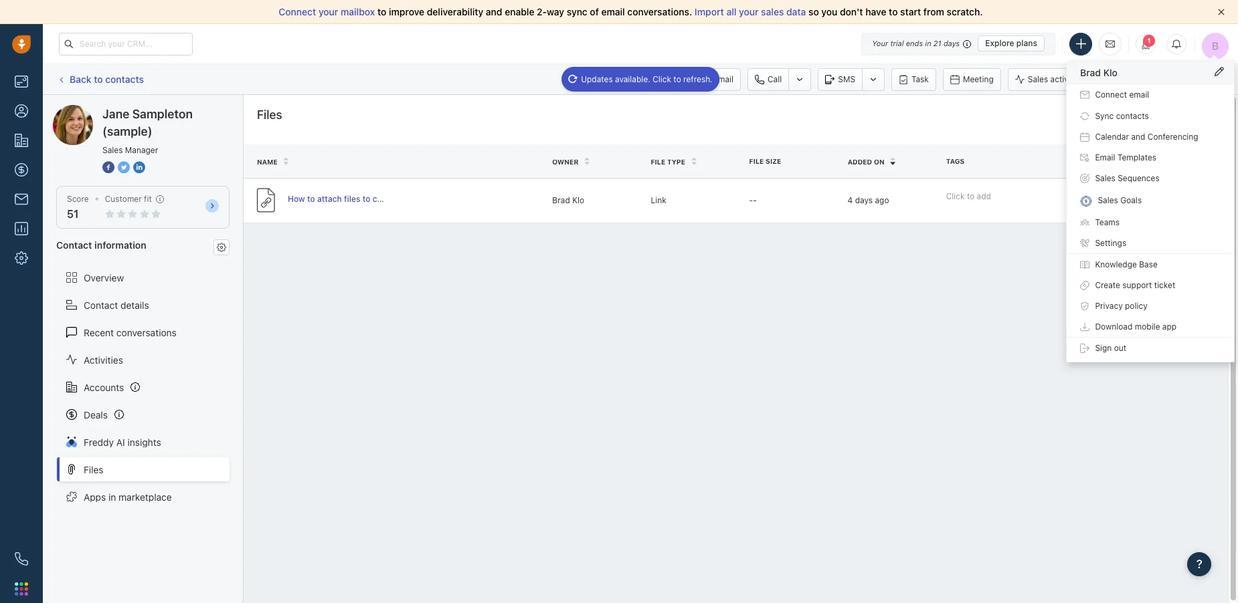 Task type: vqa. For each thing, say whether or not it's contained in the screenshot.
the bottom Connect
yes



Task type: locate. For each thing, give the bounding box(es) containing it.
conversations.
[[627, 6, 692, 17]]

create
[[1095, 280, 1121, 290]]

3 svg image from the top
[[1080, 344, 1090, 354]]

connect left mailbox at top
[[279, 6, 316, 17]]

how to attach files to contacts? link
[[288, 193, 411, 208]]

svg image left sales goals
[[1080, 195, 1092, 207]]

1 horizontal spatial contacts
[[1116, 111, 1149, 121]]

jane inside 'jane sampleton (sample) sales manager'
[[102, 107, 129, 121]]

jane down back to contacts
[[102, 107, 129, 121]]

sales for sales sequences
[[1095, 173, 1116, 183]]

tags
[[946, 157, 965, 166]]

jane
[[80, 104, 100, 116], [102, 107, 129, 121]]

svg image left settings
[[1080, 239, 1090, 248]]

in right apps
[[108, 492, 116, 503]]

1 vertical spatial click
[[946, 191, 965, 201]]

1 vertical spatial (sample)
[[102, 125, 152, 139]]

4 svg image from the top
[[1080, 174, 1090, 183]]

2 svg image from the top
[[1080, 112, 1090, 121]]

recent
[[84, 327, 114, 338]]

1 horizontal spatial and
[[1132, 132, 1146, 142]]

0 vertical spatial brad klo
[[1080, 67, 1118, 78]]

1 vertical spatial svg image
[[1080, 195, 1092, 207]]

file left type
[[651, 158, 666, 166]]

svg image for knowledge base
[[1080, 260, 1090, 270]]

1 horizontal spatial email
[[1095, 153, 1116, 163]]

8 svg image from the top
[[1080, 281, 1090, 290]]

svg image down filter
[[1080, 153, 1090, 163]]

back
[[70, 73, 91, 85]]

sampleton up manager
[[132, 107, 193, 121]]

call
[[768, 74, 782, 84]]

0 horizontal spatial jane
[[80, 104, 100, 116]]

privacy
[[1095, 301, 1123, 311]]

start
[[900, 6, 921, 17]]

knowledge base link
[[1067, 254, 1234, 275]]

sequences
[[1118, 173, 1160, 183]]

svg image inside calendar and conferencing link
[[1080, 132, 1090, 142]]

ticket
[[1155, 280, 1176, 290]]

link
[[651, 195, 667, 205]]

sampleton for jane sampleton (sample)
[[103, 104, 149, 116]]

1 vertical spatial in
[[108, 492, 116, 503]]

0 vertical spatial days
[[944, 39, 960, 48]]

(sample) down jane sampleton (sample)
[[102, 125, 152, 139]]

to right back
[[94, 73, 103, 85]]

svg image inside settings link
[[1080, 239, 1090, 248]]

file for file type
[[651, 158, 666, 166]]

on
[[874, 158, 885, 166]]

svg image down filter
[[1080, 132, 1090, 142]]

(sample) inside 'jane sampleton (sample) sales manager'
[[102, 125, 152, 139]]

brad klo
[[1080, 67, 1118, 78], [552, 195, 584, 205]]

close image
[[1218, 9, 1225, 15]]

1 svg image from the top
[[1080, 153, 1090, 163]]

jane for jane sampleton (sample) sales manager
[[102, 107, 129, 121]]

email templates
[[1095, 153, 1157, 163]]

sales
[[1028, 74, 1048, 84], [102, 145, 123, 155], [1095, 173, 1116, 183], [1098, 196, 1118, 206]]

file size
[[749, 157, 781, 166]]

add deal button
[[1111, 68, 1171, 91]]

policy
[[1125, 301, 1148, 311]]

brad inside menu
[[1080, 67, 1101, 78]]

1 horizontal spatial connect
[[1095, 90, 1127, 100]]

0 vertical spatial and
[[486, 6, 502, 17]]

all
[[1124, 115, 1133, 125]]

1 vertical spatial email
[[1095, 153, 1116, 163]]

svg image left sign
[[1080, 344, 1090, 354]]

days
[[944, 39, 960, 48], [855, 195, 873, 205]]

brad klo menu
[[1066, 61, 1235, 363]]

2 vertical spatial svg image
[[1080, 344, 1090, 354]]

svg image left download
[[1080, 323, 1090, 332]]

ends
[[906, 39, 923, 48]]

2 your from the left
[[739, 6, 759, 17]]

svg image left privacy
[[1080, 302, 1090, 311]]

sync contacts link
[[1067, 106, 1234, 126]]

svg image inside 'create support ticket' link
[[1080, 281, 1090, 290]]

tags
[[1136, 115, 1152, 125]]

(sample) up manager
[[152, 104, 190, 116]]

brad klo inside brad klo menu
[[1080, 67, 1118, 78]]

2-
[[537, 6, 547, 17]]

email right refresh.
[[713, 74, 734, 84]]

your left mailbox at top
[[319, 6, 338, 17]]

freshworks switcher image
[[15, 583, 28, 596]]

svg image for sign out
[[1080, 344, 1090, 354]]

svg image left create
[[1080, 281, 1090, 290]]

0 horizontal spatial file
[[651, 158, 666, 166]]

way
[[547, 6, 564, 17]]

templates
[[1118, 153, 1157, 163]]

0 vertical spatial connect
[[279, 6, 316, 17]]

svg image left knowledge
[[1080, 260, 1090, 270]]

jane down back
[[80, 104, 100, 116]]

your
[[319, 6, 338, 17], [739, 6, 759, 17]]

--
[[749, 195, 757, 205]]

meeting
[[963, 74, 994, 84]]

in left the 21
[[925, 39, 932, 48]]

1 vertical spatial connect
[[1095, 90, 1127, 100]]

sampleton down back to contacts
[[103, 104, 149, 116]]

svg image for email templates
[[1080, 153, 1090, 163]]

9 svg image from the top
[[1080, 302, 1090, 311]]

1 horizontal spatial email
[[1130, 90, 1150, 100]]

connect email link
[[1067, 85, 1234, 106]]

how
[[288, 194, 305, 204]]

1 vertical spatial contacts
[[1116, 111, 1149, 121]]

klo down owner
[[572, 195, 584, 205]]

10 svg image from the top
[[1080, 323, 1090, 332]]

svg image inside sync contacts link
[[1080, 112, 1090, 121]]

download mobile app link
[[1067, 317, 1234, 338]]

svg image inside the connect email link
[[1080, 91, 1090, 100]]

email image
[[1106, 38, 1115, 49]]

contact up recent
[[84, 300, 118, 311]]

1 horizontal spatial your
[[739, 6, 759, 17]]

1 horizontal spatial days
[[944, 39, 960, 48]]

svg image left sync
[[1080, 112, 1090, 121]]

added on
[[848, 158, 885, 166]]

sales up sales goals
[[1095, 173, 1116, 183]]

how to attach files to contacts?
[[288, 194, 411, 204]]

svg image inside privacy policy link
[[1080, 302, 1090, 311]]

from
[[924, 6, 945, 17]]

0 vertical spatial in
[[925, 39, 932, 48]]

klo up connect email
[[1104, 67, 1118, 78]]

jane for jane sampleton (sample)
[[80, 104, 100, 116]]

available.
[[615, 74, 651, 84]]

svg image
[[1080, 91, 1090, 100], [1080, 112, 1090, 121], [1080, 132, 1090, 142], [1080, 174, 1090, 183], [1080, 218, 1090, 227], [1080, 239, 1090, 248], [1080, 260, 1090, 270], [1080, 281, 1090, 290], [1080, 302, 1090, 311], [1080, 323, 1090, 332]]

svg image for privacy policy
[[1080, 302, 1090, 311]]

connect up sync
[[1095, 90, 1127, 100]]

0 horizontal spatial contacts
[[105, 73, 144, 85]]

svg image left sales sequences
[[1080, 174, 1090, 183]]

email inside button
[[713, 74, 734, 84]]

marketplace
[[119, 492, 172, 503]]

svg image for calendar and conferencing
[[1080, 132, 1090, 142]]

0 vertical spatial email
[[713, 74, 734, 84]]

1 horizontal spatial files
[[257, 108, 282, 122]]

connect inside brad klo menu
[[1095, 90, 1127, 100]]

linkedin circled image
[[133, 161, 145, 175]]

click left add
[[946, 191, 965, 201]]

sms button
[[818, 68, 862, 91]]

0 vertical spatial brad
[[1080, 67, 1101, 78]]

days right 4 on the right top
[[855, 195, 873, 205]]

calendar and conferencing
[[1095, 132, 1199, 142]]

1 vertical spatial email
[[1130, 90, 1150, 100]]

svg image inside the teams 'link'
[[1080, 218, 1090, 227]]

click right available.
[[653, 74, 671, 84]]

sales activities
[[1028, 74, 1085, 84]]

and down 'all tags' 'link'
[[1132, 132, 1146, 142]]

contact
[[56, 240, 92, 251], [84, 300, 118, 311]]

1 horizontal spatial file
[[749, 157, 764, 166]]

2 svg image from the top
[[1080, 195, 1092, 207]]

0 horizontal spatial connect
[[279, 6, 316, 17]]

0 vertical spatial klo
[[1104, 67, 1118, 78]]

task button
[[892, 68, 936, 91]]

files up apps
[[84, 464, 103, 476]]

svg image down activities
[[1080, 91, 1090, 100]]

brad klo down owner
[[552, 195, 584, 205]]

1 horizontal spatial click
[[946, 191, 965, 201]]

sales goals
[[1098, 196, 1142, 206]]

your right all
[[739, 6, 759, 17]]

click
[[653, 74, 671, 84], [946, 191, 965, 201]]

so
[[809, 6, 819, 17]]

contact details
[[84, 300, 149, 311]]

sampleton inside 'jane sampleton (sample) sales manager'
[[132, 107, 193, 121]]

score 51
[[67, 194, 89, 220]]

connect for connect your mailbox to improve deliverability and enable 2-way sync of email conversations. import all your sales data so you don't have to start from scratch.
[[279, 6, 316, 17]]

0 vertical spatial contact
[[56, 240, 92, 251]]

information
[[94, 240, 146, 251]]

0 vertical spatial (sample)
[[152, 104, 190, 116]]

1 vertical spatial files
[[84, 464, 103, 476]]

brad down owner
[[552, 195, 570, 205]]

email inside brad klo menu
[[1095, 153, 1116, 163]]

sales left activities
[[1028, 74, 1048, 84]]

svg image inside download mobile app link
[[1080, 323, 1090, 332]]

svg image left teams
[[1080, 218, 1090, 227]]

added
[[848, 158, 872, 166]]

brad up connect email
[[1080, 67, 1101, 78]]

refresh.
[[684, 74, 713, 84]]

add
[[1131, 74, 1146, 84]]

all
[[727, 6, 737, 17]]

5 svg image from the top
[[1080, 218, 1090, 227]]

(sample)
[[152, 104, 190, 116], [102, 125, 152, 139]]

4
[[848, 195, 853, 205]]

svg image inside knowledge base 'link'
[[1080, 260, 1090, 270]]

1 vertical spatial contact
[[84, 300, 118, 311]]

files up name
[[257, 108, 282, 122]]

0 horizontal spatial in
[[108, 492, 116, 503]]

1 your from the left
[[319, 6, 338, 17]]

0 horizontal spatial klo
[[572, 195, 584, 205]]

privacy policy link
[[1067, 296, 1234, 317]]

sales activities button
[[1008, 68, 1111, 91], [1008, 68, 1105, 91]]

and left enable
[[486, 6, 502, 17]]

teams
[[1095, 217, 1120, 227]]

to left add
[[967, 191, 975, 201]]

1 horizontal spatial brad
[[1080, 67, 1101, 78]]

1 horizontal spatial klo
[[1104, 67, 1118, 78]]

email
[[713, 74, 734, 84], [1095, 153, 1116, 163]]

0 horizontal spatial your
[[319, 6, 338, 17]]

1 file from the left
[[749, 157, 764, 166]]

svg image inside sign out link
[[1080, 344, 1090, 354]]

1 svg image from the top
[[1080, 91, 1090, 100]]

contact down 51
[[56, 240, 92, 251]]

sales up facebook circled image
[[102, 145, 123, 155]]

sign out link
[[1067, 338, 1234, 359]]

svg image inside email templates link
[[1080, 153, 1090, 163]]

svg image inside sales sequences link
[[1080, 174, 1090, 183]]

7 svg image from the top
[[1080, 260, 1090, 270]]

connect email
[[1095, 90, 1150, 100]]

0 vertical spatial svg image
[[1080, 153, 1090, 163]]

to right 'how'
[[307, 194, 315, 204]]

email down add
[[1130, 90, 1150, 100]]

phone element
[[8, 546, 35, 573]]

contacts inside back to contacts link
[[105, 73, 144, 85]]

file left size
[[749, 157, 764, 166]]

sms
[[838, 74, 856, 84]]

3 svg image from the top
[[1080, 132, 1090, 142]]

knowledge
[[1095, 260, 1137, 270]]

0 vertical spatial contacts
[[105, 73, 144, 85]]

calendar
[[1095, 132, 1129, 142]]

1 vertical spatial klo
[[572, 195, 584, 205]]

sales sequences
[[1095, 173, 1160, 183]]

sales up teams
[[1098, 196, 1118, 206]]

conferencing
[[1148, 132, 1199, 142]]

svg image
[[1080, 153, 1090, 163], [1080, 195, 1092, 207], [1080, 344, 1090, 354]]

sales for sales activities
[[1028, 74, 1048, 84]]

email right the of
[[601, 6, 625, 17]]

0 horizontal spatial email
[[601, 6, 625, 17]]

0 horizontal spatial brad
[[552, 195, 570, 205]]

1 vertical spatial and
[[1132, 132, 1146, 142]]

0 horizontal spatial click
[[653, 74, 671, 84]]

email down calendar
[[1095, 153, 1116, 163]]

1 horizontal spatial jane
[[102, 107, 129, 121]]

0 horizontal spatial email
[[713, 74, 734, 84]]

klo
[[1104, 67, 1118, 78], [572, 195, 584, 205]]

1 vertical spatial brad klo
[[552, 195, 584, 205]]

days right the 21
[[944, 39, 960, 48]]

0 horizontal spatial files
[[84, 464, 103, 476]]

insights
[[128, 437, 161, 448]]

6 svg image from the top
[[1080, 239, 1090, 248]]

sales for sales goals
[[1098, 196, 1118, 206]]

1 vertical spatial days
[[855, 195, 873, 205]]

brad klo down email image
[[1080, 67, 1118, 78]]

1 horizontal spatial brad klo
[[1080, 67, 1118, 78]]

2 file from the left
[[651, 158, 666, 166]]



Task type: describe. For each thing, give the bounding box(es) containing it.
twitter circled image
[[118, 161, 130, 175]]

svg image for settings
[[1080, 239, 1090, 248]]

accounts
[[84, 382, 124, 393]]

0 horizontal spatial and
[[486, 6, 502, 17]]

files
[[344, 194, 360, 204]]

1
[[1147, 36, 1151, 45]]

connect your mailbox to improve deliverability and enable 2-way sync of email conversations. import all your sales data so you don't have to start from scratch.
[[279, 6, 983, 17]]

deliverability
[[427, 6, 483, 17]]

mailbox
[[341, 6, 375, 17]]

back to contacts
[[70, 73, 144, 85]]

file type
[[651, 158, 685, 166]]

contact for contact information
[[56, 240, 92, 251]]

apps in marketplace
[[84, 492, 172, 503]]

teams link
[[1067, 212, 1234, 233]]

email for email
[[713, 74, 734, 84]]

filter by all tags
[[1088, 115, 1152, 125]]

sampleton for jane sampleton (sample) sales manager
[[132, 107, 193, 121]]

add deal
[[1131, 74, 1165, 84]]

sync
[[1095, 111, 1114, 121]]

overview
[[84, 272, 124, 284]]

svg image for sync contacts
[[1080, 112, 1090, 121]]

add
[[977, 191, 991, 201]]

1 vertical spatial brad
[[552, 195, 570, 205]]

0 horizontal spatial brad klo
[[552, 195, 584, 205]]

sign
[[1095, 344, 1112, 354]]

to left start
[[889, 6, 898, 17]]

calendar and conferencing link
[[1067, 126, 1234, 147]]

import all your sales data link
[[695, 6, 809, 17]]

1 - from the left
[[749, 195, 753, 205]]

download mobile app
[[1095, 322, 1177, 332]]

email for email templates
[[1095, 153, 1116, 163]]

download
[[1095, 322, 1133, 332]]

back to contacts link
[[56, 69, 145, 90]]

updates available. click to refresh. link
[[562, 67, 720, 91]]

call button
[[748, 68, 789, 91]]

sales sequences link
[[1067, 168, 1234, 189]]

shade default image
[[1215, 67, 1224, 76]]

meeting button
[[943, 68, 1001, 91]]

plans
[[1017, 38, 1038, 48]]

1 link
[[1136, 34, 1156, 54]]

to right mailbox at top
[[378, 6, 386, 17]]

svg image inside sales goals link
[[1080, 195, 1092, 207]]

deals
[[84, 409, 108, 421]]

svg image for create support ticket
[[1080, 281, 1090, 290]]

app
[[1163, 322, 1177, 332]]

all tags link
[[1124, 115, 1152, 125]]

klo inside menu
[[1104, 67, 1118, 78]]

0 vertical spatial email
[[601, 6, 625, 17]]

name
[[257, 158, 278, 166]]

privacy policy
[[1095, 301, 1148, 311]]

4 days ago
[[848, 195, 889, 205]]

svg image for download mobile app
[[1080, 323, 1090, 332]]

task
[[912, 74, 929, 84]]

contacts?
[[373, 194, 411, 204]]

attach
[[317, 194, 342, 204]]

create support ticket
[[1095, 280, 1176, 290]]

to left refresh.
[[674, 74, 681, 84]]

0 vertical spatial click
[[653, 74, 671, 84]]

sales
[[761, 6, 784, 17]]

51 button
[[67, 208, 79, 220]]

connect your mailbox link
[[279, 6, 378, 17]]

contact for contact details
[[84, 300, 118, 311]]

deal
[[1149, 74, 1165, 84]]

your
[[872, 39, 888, 48]]

phone image
[[15, 553, 28, 566]]

recent conversations
[[84, 327, 177, 338]]

of
[[590, 6, 599, 17]]

to right "files"
[[363, 194, 370, 204]]

0 vertical spatial files
[[257, 108, 282, 122]]

connect for connect email
[[1095, 90, 1127, 100]]

explore plans link
[[978, 35, 1045, 52]]

2 - from the left
[[753, 195, 757, 205]]

you
[[822, 6, 838, 17]]

create support ticket link
[[1067, 275, 1234, 296]]

freddy
[[84, 437, 114, 448]]

1 horizontal spatial in
[[925, 39, 932, 48]]

trial
[[891, 39, 904, 48]]

by
[[1109, 115, 1118, 125]]

enable
[[505, 6, 535, 17]]

mobile
[[1135, 322, 1160, 332]]

scratch.
[[947, 6, 983, 17]]

conversations
[[116, 327, 177, 338]]

manager
[[125, 145, 158, 155]]

details
[[121, 300, 149, 311]]

activities
[[84, 354, 123, 366]]

(sample) for jane sampleton (sample) sales manager
[[102, 125, 152, 139]]

sales inside 'jane sampleton (sample) sales manager'
[[102, 145, 123, 155]]

contacts inside sync contacts link
[[1116, 111, 1149, 121]]

0 horizontal spatial days
[[855, 195, 873, 205]]

file for file size
[[749, 157, 764, 166]]

jane sampleton (sample)
[[80, 104, 190, 116]]

apps
[[84, 492, 106, 503]]

svg image for sales sequences
[[1080, 174, 1090, 183]]

import
[[695, 6, 724, 17]]

svg image for connect email
[[1080, 91, 1090, 100]]

email inside brad klo menu
[[1130, 90, 1150, 100]]

facebook circled image
[[102, 161, 114, 175]]

sales goals link
[[1067, 189, 1234, 212]]

explore plans
[[985, 38, 1038, 48]]

filter
[[1088, 115, 1107, 125]]

updates
[[581, 74, 613, 84]]

and inside calendar and conferencing link
[[1132, 132, 1146, 142]]

goals
[[1121, 196, 1142, 206]]

Search your CRM... text field
[[59, 32, 193, 55]]

base
[[1139, 260, 1158, 270]]

email templates link
[[1067, 147, 1234, 168]]

click to add
[[946, 191, 991, 201]]

(sample) for jane sampleton (sample)
[[152, 104, 190, 116]]

sign out
[[1095, 344, 1127, 354]]

mng settings image
[[217, 243, 226, 252]]



